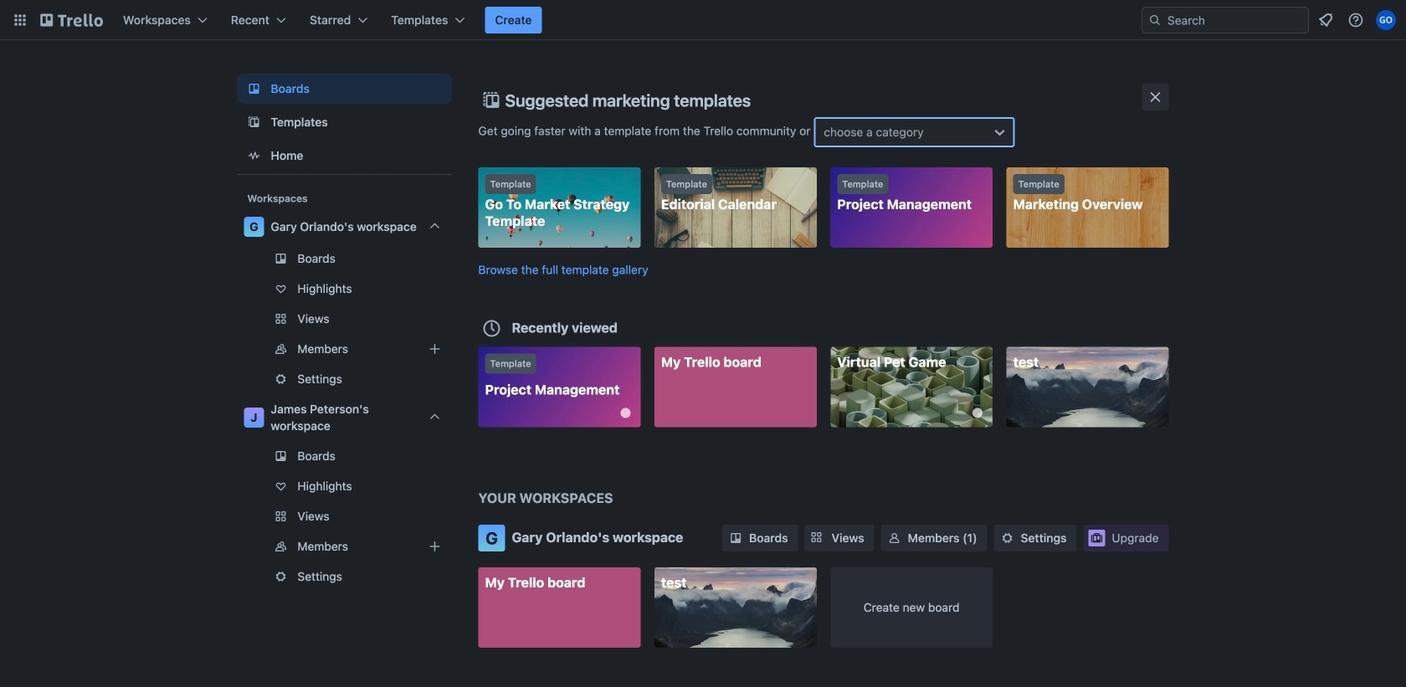 Task type: describe. For each thing, give the bounding box(es) containing it.
home image
[[244, 146, 264, 166]]

there is new activity on this board. image
[[621, 408, 631, 418]]

sm image
[[886, 530, 903, 547]]

open information menu image
[[1348, 12, 1364, 28]]

1 add image from the top
[[425, 339, 445, 359]]

0 notifications image
[[1316, 10, 1336, 30]]

gary orlando (garyorlando) image
[[1376, 10, 1396, 30]]

there is new activity on this board. image
[[973, 408, 983, 418]]



Task type: vqa. For each thing, say whether or not it's contained in the screenshot.
topmost of
no



Task type: locate. For each thing, give the bounding box(es) containing it.
0 horizontal spatial sm image
[[727, 530, 744, 547]]

1 horizontal spatial sm image
[[999, 530, 1016, 547]]

1 sm image from the left
[[727, 530, 744, 547]]

back to home image
[[40, 7, 103, 33]]

0 vertical spatial add image
[[425, 339, 445, 359]]

2 add image from the top
[[425, 537, 445, 557]]

sm image
[[727, 530, 744, 547], [999, 530, 1016, 547]]

primary element
[[0, 0, 1406, 40]]

board image
[[244, 79, 264, 99]]

template board image
[[244, 112, 264, 132]]

search image
[[1148, 13, 1162, 27]]

Search field
[[1162, 8, 1308, 33]]

add image
[[425, 339, 445, 359], [425, 537, 445, 557]]

2 sm image from the left
[[999, 530, 1016, 547]]

1 vertical spatial add image
[[425, 537, 445, 557]]



